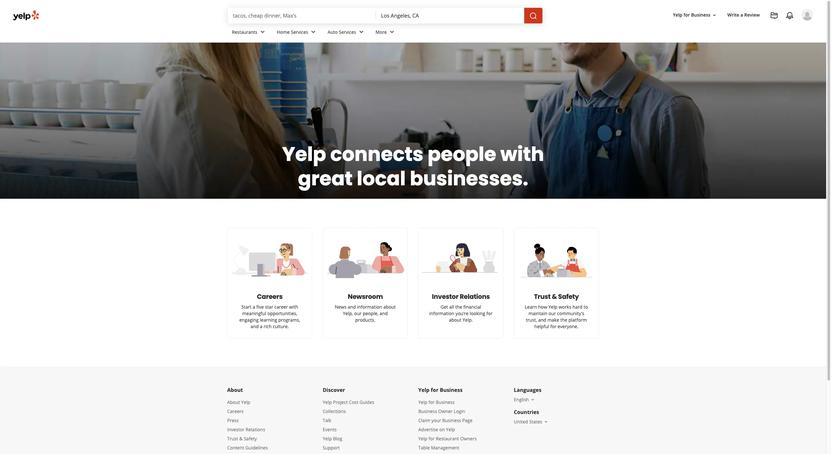 Task type: describe. For each thing, give the bounding box(es) containing it.
star
[[265, 304, 273, 310]]

yelp for business link
[[419, 399, 455, 405]]

about yelp link
[[227, 399, 250, 405]]

united
[[514, 419, 528, 425]]

write a review
[[728, 12, 760, 18]]

investor relations get all the financial information you're looking for about yelp.
[[430, 292, 493, 323]]

business owner login link
[[419, 408, 466, 414]]

culture.
[[273, 323, 289, 329]]

financial
[[464, 304, 482, 310]]

states
[[530, 419, 543, 425]]

notifications image
[[786, 12, 794, 20]]

0 horizontal spatial a
[[253, 304, 255, 310]]

united states button
[[514, 419, 549, 425]]

2 vertical spatial a
[[260, 323, 263, 329]]

project
[[333, 399, 348, 405]]

with inside 'yelp connects people with great local businesses.'
[[501, 141, 544, 168]]

career
[[275, 304, 288, 310]]

24 chevron down v2 image for restaurants
[[259, 28, 267, 36]]

hard
[[573, 304, 583, 310]]

restaurants link
[[227, 23, 272, 42]]

page
[[463, 417, 473, 423]]

english button
[[514, 396, 536, 403]]

table management link
[[419, 445, 460, 451]]

login
[[454, 408, 466, 414]]

everyone.
[[558, 323, 579, 329]]

and up yelp,
[[348, 304, 356, 310]]

trust & safety link
[[227, 436, 257, 442]]

16 chevron down v2 image for yelp for business
[[712, 13, 717, 18]]

information inside investor relations get all the financial information you're looking for about yelp.
[[430, 310, 455, 316]]

relations inside investor relations get all the financial information you're looking for about yelp.
[[460, 292, 490, 301]]

platform
[[569, 317, 587, 323]]

safety inside about yelp careers press investor relations trust & safety content guidelines
[[244, 436, 257, 442]]

& inside trust & safety learn how yelp works hard to maintain our community's trust, and make the platform helpful for everyone.
[[552, 292, 557, 301]]

investor inside about yelp careers press investor relations trust & safety content guidelines
[[227, 426, 245, 433]]

yelp blog link
[[323, 436, 343, 442]]

trust,
[[526, 317, 537, 323]]

businesses.
[[410, 165, 529, 192]]

all
[[450, 304, 454, 310]]

collections
[[323, 408, 346, 414]]

helpful
[[535, 323, 550, 329]]

blog
[[333, 436, 343, 442]]

16 chevron down v2 image
[[531, 397, 536, 402]]

yelp inside 'yelp connects people with great local businesses.'
[[282, 141, 326, 168]]

24 chevron down v2 image for more
[[388, 28, 396, 36]]

advertise
[[419, 426, 438, 433]]

guidelines
[[246, 445, 268, 451]]

newsroom news and information about yelp, our people, and products.
[[335, 292, 396, 323]]

learning
[[260, 317, 277, 323]]

write
[[728, 12, 740, 18]]

united states
[[514, 419, 543, 425]]

english
[[514, 396, 529, 403]]

five
[[257, 304, 264, 310]]

yelp project cost guides link
[[323, 399, 375, 405]]

your
[[432, 417, 441, 423]]

cost
[[349, 399, 359, 405]]

learn
[[525, 304, 537, 310]]

on
[[440, 426, 445, 433]]

claim
[[419, 417, 431, 423]]

yelp connects people with great local businesses.
[[282, 141, 544, 192]]

claim your business page link
[[419, 417, 473, 423]]

safety inside trust & safety learn how yelp works hard to maintain our community's trust, and make the platform helpful for everyone.
[[559, 292, 579, 301]]

owners
[[461, 436, 477, 442]]

newsroom
[[348, 292, 383, 301]]

people,
[[363, 310, 379, 316]]

yelp project cost guides collections talk events yelp blog support
[[323, 399, 375, 451]]

looking
[[470, 310, 486, 316]]

yelp for restaurant owners link
[[419, 436, 477, 442]]

owner
[[439, 408, 453, 414]]

great
[[298, 165, 353, 192]]

careers link
[[227, 408, 244, 414]]

& inside about yelp careers press investor relations trust & safety content guidelines
[[239, 436, 243, 442]]

business inside button
[[692, 12, 711, 18]]

support
[[323, 445, 340, 451]]

careers start a five star career with meaningful opportunities, engaging learning programs, and a rich culture.
[[240, 292, 300, 329]]

about inside investor relations get all the financial information you're looking for about yelp.
[[449, 317, 462, 323]]

works
[[559, 304, 572, 310]]

yelp inside about yelp careers press investor relations trust & safety content guidelines
[[241, 399, 250, 405]]

yelp,
[[343, 310, 353, 316]]

programs,
[[279, 317, 300, 323]]

about for about yelp careers press investor relations trust & safety content guidelines
[[227, 399, 240, 405]]

languages
[[514, 386, 542, 394]]

user actions element
[[668, 8, 823, 48]]

advertise on yelp link
[[419, 426, 455, 433]]

press link
[[227, 417, 239, 423]]

make
[[548, 317, 560, 323]]

our inside newsroom news and information about yelp, our people, and products.
[[354, 310, 362, 316]]

to
[[584, 304, 588, 310]]

yelp for business inside button
[[673, 12, 711, 18]]



Task type: locate. For each thing, give the bounding box(es) containing it.
24 chevron down v2 image inside auto services "link"
[[358, 28, 365, 36]]

and down engaging
[[251, 323, 259, 329]]

1 about from the top
[[227, 386, 243, 394]]

1 horizontal spatial our
[[549, 310, 556, 316]]

2 24 chevron down v2 image from the left
[[358, 28, 365, 36]]

services inside "link"
[[339, 29, 356, 35]]

0 vertical spatial information
[[357, 304, 382, 310]]

connects
[[331, 141, 424, 168]]

relations inside about yelp careers press investor relations trust & safety content guidelines
[[246, 426, 265, 433]]

1 horizontal spatial 24 chevron down v2 image
[[388, 28, 396, 36]]

you're
[[456, 310, 469, 316]]

engaging
[[240, 317, 259, 323]]

0 vertical spatial yelp for business
[[673, 12, 711, 18]]

maria w. image
[[802, 9, 814, 20]]

local
[[357, 165, 406, 192]]

talk
[[323, 417, 332, 423]]

the up everyone.
[[561, 317, 568, 323]]

yelp for business
[[673, 12, 711, 18], [419, 386, 463, 394]]

trust up content
[[227, 436, 238, 442]]

1 vertical spatial relations
[[246, 426, 265, 433]]

restaurants
[[232, 29, 258, 35]]

yelp inside trust & safety learn how yelp works hard to maintain our community's trust, and make the platform helpful for everyone.
[[549, 304, 558, 310]]

start
[[242, 304, 252, 310]]

services right home
[[291, 29, 308, 35]]

0 horizontal spatial none field
[[233, 12, 371, 19]]

0 horizontal spatial services
[[291, 29, 308, 35]]

1 horizontal spatial trust
[[534, 292, 551, 301]]

0 vertical spatial 16 chevron down v2 image
[[712, 13, 717, 18]]

0 vertical spatial investor
[[432, 292, 459, 301]]

review
[[745, 12, 760, 18]]

1 vertical spatial safety
[[244, 436, 257, 442]]

and right "people,"
[[380, 310, 388, 316]]

with
[[501, 141, 544, 168], [289, 304, 298, 310]]

about up about yelp link
[[227, 386, 243, 394]]

investor down press
[[227, 426, 245, 433]]

Find text field
[[233, 12, 371, 19]]

community's
[[558, 310, 585, 316]]

1 24 chevron down v2 image from the left
[[310, 28, 317, 36]]

1 our from the left
[[354, 310, 362, 316]]

& up make
[[552, 292, 557, 301]]

1 horizontal spatial yelp for business
[[673, 12, 711, 18]]

24 chevron down v2 image right more
[[388, 28, 396, 36]]

1 horizontal spatial none field
[[381, 12, 519, 19]]

24 chevron down v2 image
[[310, 28, 317, 36], [388, 28, 396, 36]]

16 chevron down v2 image left write
[[712, 13, 717, 18]]

16 chevron down v2 image inside yelp for business button
[[712, 13, 717, 18]]

investor up get
[[432, 292, 459, 301]]

1 horizontal spatial careers
[[257, 292, 283, 301]]

yelp.
[[463, 317, 473, 323]]

relations up financial
[[460, 292, 490, 301]]

about inside newsroom news and information about yelp, our people, and products.
[[384, 304, 396, 310]]

discover
[[323, 386, 345, 394]]

1 horizontal spatial information
[[430, 310, 455, 316]]

1 horizontal spatial the
[[561, 317, 568, 323]]

yelp
[[673, 12, 683, 18], [282, 141, 326, 168], [549, 304, 558, 310], [419, 386, 430, 394], [241, 399, 250, 405], [323, 399, 332, 405], [419, 399, 428, 405], [446, 426, 455, 433], [323, 436, 332, 442], [419, 436, 428, 442]]

1 horizontal spatial a
[[260, 323, 263, 329]]

24 chevron down v2 image inside home services link
[[310, 28, 317, 36]]

16 chevron down v2 image for united states
[[544, 419, 549, 424]]

for inside button
[[684, 12, 690, 18]]

0 vertical spatial a
[[741, 12, 744, 18]]

2 horizontal spatial a
[[741, 12, 744, 18]]

24 chevron down v2 image right auto services
[[358, 28, 365, 36]]

None search field
[[228, 8, 544, 23]]

events link
[[323, 426, 337, 433]]

1 vertical spatial 16 chevron down v2 image
[[544, 419, 549, 424]]

the right all
[[456, 304, 463, 310]]

2 about from the top
[[227, 399, 240, 405]]

about
[[384, 304, 396, 310], [449, 317, 462, 323]]

for
[[684, 12, 690, 18], [487, 310, 493, 316], [551, 323, 557, 329], [431, 386, 439, 394], [429, 399, 435, 405], [429, 436, 435, 442]]

home services
[[277, 29, 308, 35]]

0 horizontal spatial &
[[239, 436, 243, 442]]

0 vertical spatial about
[[384, 304, 396, 310]]

16 chevron down v2 image inside "united states" dropdown button
[[544, 419, 549, 424]]

None field
[[233, 12, 371, 19], [381, 12, 519, 19]]

24 chevron down v2 image for auto services
[[358, 28, 365, 36]]

0 horizontal spatial yelp for business
[[419, 386, 463, 394]]

2 none field from the left
[[381, 12, 519, 19]]

about yelp careers press investor relations trust & safety content guidelines
[[227, 399, 268, 451]]

people
[[428, 141, 497, 168]]

1 vertical spatial &
[[239, 436, 243, 442]]

information
[[357, 304, 382, 310], [430, 310, 455, 316]]

trust
[[534, 292, 551, 301], [227, 436, 238, 442]]

2 services from the left
[[339, 29, 356, 35]]

1 vertical spatial the
[[561, 317, 568, 323]]

home services link
[[272, 23, 323, 42]]

about inside about yelp careers press investor relations trust & safety content guidelines
[[227, 399, 240, 405]]

1 horizontal spatial 24 chevron down v2 image
[[358, 28, 365, 36]]

1 horizontal spatial safety
[[559, 292, 579, 301]]

1 horizontal spatial with
[[501, 141, 544, 168]]

about for about
[[227, 386, 243, 394]]

products.
[[356, 317, 376, 323]]

1 vertical spatial a
[[253, 304, 255, 310]]

none field find
[[233, 12, 371, 19]]

0 horizontal spatial about
[[384, 304, 396, 310]]

projects image
[[771, 12, 779, 20]]

the
[[456, 304, 463, 310], [561, 317, 568, 323]]

none field near
[[381, 12, 519, 19]]

careers inside careers start a five star career with meaningful opportunities, engaging learning programs, and a rich culture.
[[257, 292, 283, 301]]

content guidelines link
[[227, 445, 268, 451]]

careers up star
[[257, 292, 283, 301]]

investor inside investor relations get all the financial information you're looking for about yelp.
[[432, 292, 459, 301]]

24 chevron down v2 image
[[259, 28, 267, 36], [358, 28, 365, 36]]

relations up trust & safety link
[[246, 426, 265, 433]]

yelp for business business owner login claim your business page advertise on yelp yelp for restaurant owners table management
[[419, 399, 477, 451]]

meaningful
[[242, 310, 266, 316]]

24 chevron down v2 image for home services
[[310, 28, 317, 36]]

our inside trust & safety learn how yelp works hard to maintain our community's trust, and make the platform helpful for everyone.
[[549, 310, 556, 316]]

1 vertical spatial about
[[449, 317, 462, 323]]

0 horizontal spatial our
[[354, 310, 362, 316]]

0 horizontal spatial trust
[[227, 436, 238, 442]]

information down get
[[430, 310, 455, 316]]

1 horizontal spatial &
[[552, 292, 557, 301]]

management
[[431, 445, 460, 451]]

0 vertical spatial with
[[501, 141, 544, 168]]

24 chevron down v2 image right restaurants
[[259, 28, 267, 36]]

careers inside about yelp careers press investor relations trust & safety content guidelines
[[227, 408, 244, 414]]

0 horizontal spatial 24 chevron down v2 image
[[310, 28, 317, 36]]

relations
[[460, 292, 490, 301], [246, 426, 265, 433]]

yelp for business button
[[671, 9, 720, 21]]

24 chevron down v2 image left auto
[[310, 28, 317, 36]]

& down investor relations link
[[239, 436, 243, 442]]

the inside investor relations get all the financial information you're looking for about yelp.
[[456, 304, 463, 310]]

a left 'five'
[[253, 304, 255, 310]]

1 services from the left
[[291, 29, 308, 35]]

0 vertical spatial the
[[456, 304, 463, 310]]

0 vertical spatial safety
[[559, 292, 579, 301]]

restaurant
[[436, 436, 459, 442]]

events
[[323, 426, 337, 433]]

collections link
[[323, 408, 346, 414]]

trust up how
[[534, 292, 551, 301]]

0 horizontal spatial relations
[[246, 426, 265, 433]]

maintain
[[529, 310, 548, 316]]

24 chevron down v2 image inside restaurants link
[[259, 28, 267, 36]]

safety
[[559, 292, 579, 301], [244, 436, 257, 442]]

1 horizontal spatial services
[[339, 29, 356, 35]]

investor relations link
[[227, 426, 265, 433]]

the inside trust & safety learn how yelp works hard to maintain our community's trust, and make the platform helpful for everyone.
[[561, 317, 568, 323]]

0 horizontal spatial 24 chevron down v2 image
[[259, 28, 267, 36]]

1 horizontal spatial investor
[[432, 292, 459, 301]]

a
[[741, 12, 744, 18], [253, 304, 255, 310], [260, 323, 263, 329]]

1 horizontal spatial about
[[449, 317, 462, 323]]

about
[[227, 386, 243, 394], [227, 399, 240, 405]]

0 vertical spatial relations
[[460, 292, 490, 301]]

trust inside about yelp careers press investor relations trust & safety content guidelines
[[227, 436, 238, 442]]

and inside trust & safety learn how yelp works hard to maintain our community's trust, and make the platform helpful for everyone.
[[539, 317, 547, 323]]

auto services link
[[323, 23, 371, 42]]

opportunities,
[[268, 310, 298, 316]]

countries
[[514, 409, 539, 416]]

our
[[354, 310, 362, 316], [549, 310, 556, 316]]

0 horizontal spatial 16 chevron down v2 image
[[544, 419, 549, 424]]

1 vertical spatial with
[[289, 304, 298, 310]]

more link
[[371, 23, 401, 42]]

1 horizontal spatial 16 chevron down v2 image
[[712, 13, 717, 18]]

0 horizontal spatial information
[[357, 304, 382, 310]]

0 horizontal spatial careers
[[227, 408, 244, 414]]

2 24 chevron down v2 image from the left
[[388, 28, 396, 36]]

0 vertical spatial &
[[552, 292, 557, 301]]

16 chevron down v2 image right the states
[[544, 419, 549, 424]]

16 chevron down v2 image
[[712, 13, 717, 18], [544, 419, 549, 424]]

for inside trust & safety learn how yelp works hard to maintain our community's trust, and make the platform helpful for everyone.
[[551, 323, 557, 329]]

1 24 chevron down v2 image from the left
[[259, 28, 267, 36]]

1 vertical spatial trust
[[227, 436, 238, 442]]

0 vertical spatial careers
[[257, 292, 283, 301]]

write a review link
[[725, 9, 763, 21]]

how
[[539, 304, 548, 310]]

careers up press
[[227, 408, 244, 414]]

for inside investor relations get all the financial information you're looking for about yelp.
[[487, 310, 493, 316]]

with inside careers start a five star career with meaningful opportunities, engaging learning programs, and a rich culture.
[[289, 304, 298, 310]]

more
[[376, 29, 387, 35]]

and up helpful at right
[[539, 317, 547, 323]]

1 vertical spatial careers
[[227, 408, 244, 414]]

talk link
[[323, 417, 332, 423]]

rich
[[264, 323, 272, 329]]

2 our from the left
[[549, 310, 556, 316]]

information up "people,"
[[357, 304, 382, 310]]

0 horizontal spatial with
[[289, 304, 298, 310]]

1 horizontal spatial relations
[[460, 292, 490, 301]]

our up make
[[549, 310, 556, 316]]

1 vertical spatial investor
[[227, 426, 245, 433]]

services
[[291, 29, 308, 35], [339, 29, 356, 35]]

safety up the works
[[559, 292, 579, 301]]

safety up content guidelines link at left bottom
[[244, 436, 257, 442]]

get
[[441, 304, 448, 310]]

home
[[277, 29, 290, 35]]

services for home services
[[291, 29, 308, 35]]

business categories element
[[227, 23, 814, 42]]

information inside newsroom news and information about yelp, our people, and products.
[[357, 304, 382, 310]]

24 chevron down v2 image inside more link
[[388, 28, 396, 36]]

1 vertical spatial information
[[430, 310, 455, 316]]

1 none field from the left
[[233, 12, 371, 19]]

0 vertical spatial trust
[[534, 292, 551, 301]]

careers
[[257, 292, 283, 301], [227, 408, 244, 414]]

news
[[335, 304, 347, 310]]

auto services
[[328, 29, 356, 35]]

guides
[[360, 399, 375, 405]]

about up careers link
[[227, 399, 240, 405]]

trust & safety learn how yelp works hard to maintain our community's trust, and make the platform helpful for everyone.
[[525, 292, 588, 329]]

services right auto
[[339, 29, 356, 35]]

a right write
[[741, 12, 744, 18]]

yelp inside button
[[673, 12, 683, 18]]

Near text field
[[381, 12, 519, 19]]

content
[[227, 445, 244, 451]]

0 vertical spatial about
[[227, 386, 243, 394]]

1 vertical spatial about
[[227, 399, 240, 405]]

1 vertical spatial yelp for business
[[419, 386, 463, 394]]

and inside careers start a five star career with meaningful opportunities, engaging learning programs, and a rich culture.
[[251, 323, 259, 329]]

search image
[[530, 12, 537, 20]]

0 horizontal spatial the
[[456, 304, 463, 310]]

auto
[[328, 29, 338, 35]]

trust inside trust & safety learn how yelp works hard to maintain our community's trust, and make the platform helpful for everyone.
[[534, 292, 551, 301]]

a left rich
[[260, 323, 263, 329]]

0 horizontal spatial safety
[[244, 436, 257, 442]]

support link
[[323, 445, 340, 451]]

services for auto services
[[339, 29, 356, 35]]

our up products.
[[354, 310, 362, 316]]

0 horizontal spatial investor
[[227, 426, 245, 433]]



Task type: vqa. For each thing, say whether or not it's contained in the screenshot.
local
yes



